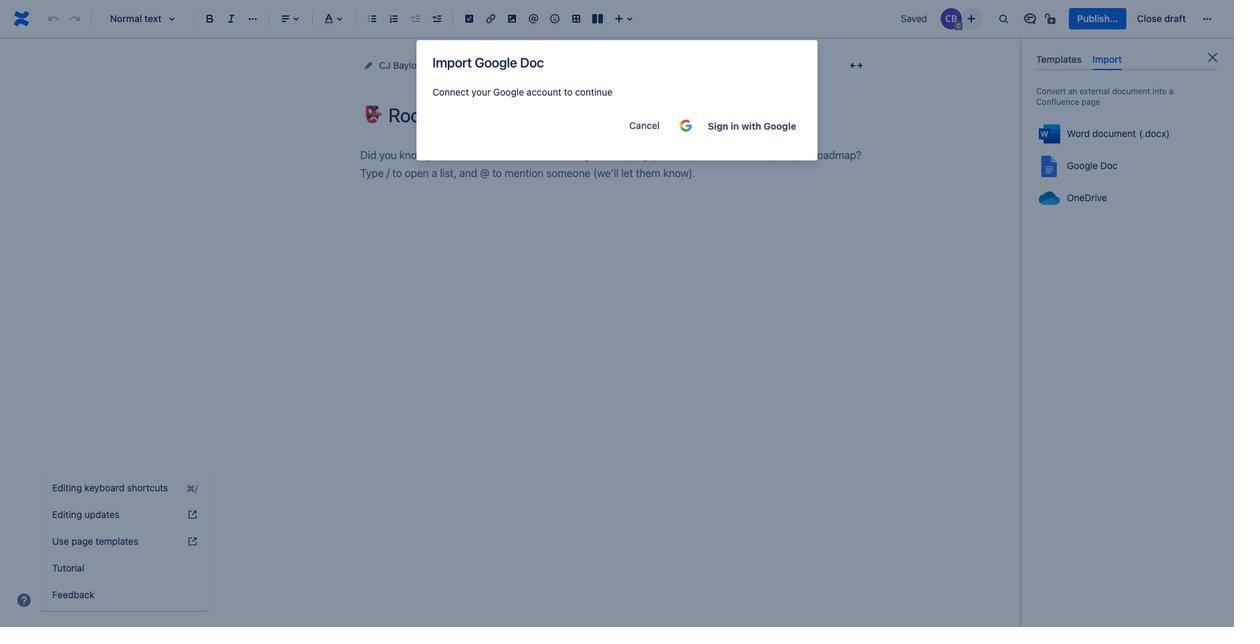Task type: locate. For each thing, give the bounding box(es) containing it.
import for import
[[1093, 53, 1122, 65]]

1 horizontal spatial doc
[[1101, 160, 1118, 171]]

use page templates link
[[41, 528, 209, 555]]

1 horizontal spatial page
[[1082, 97, 1101, 107]]

google down overview link
[[493, 86, 524, 98]]

1 vertical spatial page
[[72, 536, 93, 547]]

help image up help icon
[[187, 510, 198, 520]]

a
[[1169, 86, 1174, 96]]

doc inside dialog
[[520, 55, 544, 70]]

import
[[1093, 53, 1122, 65], [433, 55, 472, 70]]

2 editing from the top
[[52, 509, 82, 520]]

feedback button
[[41, 582, 209, 608]]

tab list containing templates
[[1031, 48, 1224, 70]]

0 horizontal spatial help image
[[16, 592, 32, 608]]

cj baylor
[[379, 60, 420, 71]]

(.docx)
[[1139, 128, 1170, 139]]

doc
[[520, 55, 544, 70], [1101, 160, 1118, 171]]

emoji image
[[547, 11, 563, 27]]

an
[[1068, 86, 1078, 96]]

import inside dialog
[[433, 55, 472, 70]]

baylor
[[393, 60, 420, 71]]

cancel button
[[621, 115, 668, 136]]

to
[[564, 86, 573, 98]]

import inside tab list
[[1093, 53, 1122, 65]]

italic ⌘i image
[[223, 11, 239, 27]]

Main content area, start typing to enter text. text field
[[360, 146, 869, 183]]

add image, video, or file image
[[504, 11, 520, 27]]

editing
[[52, 482, 82, 493], [52, 509, 82, 520]]

link image
[[483, 11, 499, 27]]

into
[[1153, 86, 1167, 96]]

1 horizontal spatial help image
[[187, 510, 198, 520]]

sign in with google button
[[675, 112, 802, 139]]

in
[[731, 120, 739, 132]]

1 editing from the top
[[52, 482, 82, 493]]

convert
[[1036, 86, 1066, 96]]

continue
[[575, 86, 613, 98]]

publish... button
[[1069, 8, 1127, 29]]

0 vertical spatial document
[[1112, 86, 1150, 96]]

tab list
[[1031, 48, 1224, 70]]

connect your google account to continue
[[433, 86, 613, 98]]

0 horizontal spatial doc
[[520, 55, 544, 70]]

page inside convert an external document into a confluence page
[[1082, 97, 1101, 107]]

document
[[1112, 86, 1150, 96], [1093, 128, 1136, 139]]

document up google doc 'button'
[[1093, 128, 1136, 139]]

redo ⌘⇧z image
[[67, 11, 83, 27]]

doc up connect your google account to continue
[[520, 55, 544, 70]]

cancel
[[629, 120, 660, 131]]

external
[[1080, 86, 1110, 96]]

move this page image
[[363, 60, 374, 71]]

word document (.docx)
[[1067, 128, 1170, 139]]

document inside convert an external document into a confluence page
[[1112, 86, 1150, 96]]

cj baylor link
[[379, 58, 420, 74]]

help image
[[187, 536, 198, 547]]

0 vertical spatial help image
[[187, 510, 198, 520]]

page down external
[[1082, 97, 1101, 107]]

doc inside 'button'
[[1101, 160, 1118, 171]]

1 horizontal spatial import
[[1093, 53, 1122, 65]]

⌘/
[[187, 482, 198, 494]]

0 vertical spatial page
[[1082, 97, 1101, 107]]

numbered list ⌘⇧7 image
[[386, 11, 402, 27]]

editing up use
[[52, 509, 82, 520]]

0 vertical spatial editing
[[52, 482, 82, 493]]

editing keyboard shortcuts
[[52, 482, 168, 493]]

word
[[1067, 128, 1090, 139]]

import up connect
[[433, 55, 472, 70]]

keyboard
[[84, 482, 125, 493]]

close draft
[[1137, 13, 1186, 24]]

layouts image
[[590, 11, 606, 27]]

import google doc
[[433, 55, 544, 70]]

help image
[[187, 510, 198, 520], [16, 592, 32, 608]]

google down word
[[1067, 160, 1098, 171]]

editing updates link
[[41, 501, 209, 528]]

import up external
[[1093, 53, 1122, 65]]

feedback
[[52, 589, 94, 600]]

import for import google doc
[[433, 55, 472, 70]]

0 horizontal spatial import
[[433, 55, 472, 70]]

sign in with google
[[708, 120, 796, 132]]

1 vertical spatial editing
[[52, 509, 82, 520]]

use page templates
[[52, 536, 138, 547]]

1 vertical spatial document
[[1093, 128, 1136, 139]]

editing up editing updates
[[52, 482, 82, 493]]

doc down word document (.docx)
[[1101, 160, 1118, 171]]

indent tab image
[[429, 11, 445, 27]]

1 vertical spatial doc
[[1101, 160, 1118, 171]]

with
[[741, 120, 761, 132]]

1 vertical spatial help image
[[16, 592, 32, 608]]

help image left feedback
[[16, 592, 32, 608]]

google
[[475, 55, 517, 70], [493, 86, 524, 98], [764, 120, 796, 132], [1067, 160, 1098, 171]]

page right use
[[72, 536, 93, 547]]

document left the into on the top right
[[1112, 86, 1150, 96]]

overview
[[487, 60, 527, 71]]

0 vertical spatial doc
[[520, 55, 544, 70]]

confluence image
[[11, 8, 32, 29]]

page
[[1082, 97, 1101, 107], [72, 536, 93, 547]]

google right with
[[764, 120, 796, 132]]



Task type: vqa. For each thing, say whether or not it's contained in the screenshot.
SLACK
no



Task type: describe. For each thing, give the bounding box(es) containing it.
google doc button
[[1034, 151, 1221, 183]]

make page full-width image
[[849, 58, 865, 74]]

draft
[[1165, 13, 1186, 24]]

confluence image
[[11, 8, 32, 29]]

onedrive
[[1067, 192, 1107, 204]]

onedrive button
[[1034, 183, 1221, 215]]

overview link
[[487, 58, 527, 74]]

google up your
[[475, 55, 517, 70]]

templates
[[1036, 53, 1082, 65]]

your
[[472, 86, 491, 98]]

connect
[[433, 86, 469, 98]]

google doc
[[1067, 160, 1118, 171]]

shortcuts
[[127, 482, 168, 493]]

content
[[436, 60, 471, 71]]

editing updates
[[52, 509, 119, 520]]

import google doc dialog
[[417, 40, 818, 160]]

content link
[[436, 58, 471, 74]]

close
[[1137, 13, 1162, 24]]

updates
[[84, 509, 119, 520]]

use
[[52, 536, 69, 547]]

tutorial button
[[41, 555, 209, 582]]

confluence
[[1036, 97, 1080, 107]]

sign
[[708, 120, 729, 132]]

google inside 'button'
[[1067, 160, 1098, 171]]

publish...
[[1077, 13, 1119, 24]]

editing for editing keyboard shortcuts
[[52, 482, 82, 493]]

action item image
[[461, 11, 477, 27]]

convert an external document into a confluence page
[[1036, 86, 1174, 107]]

cj baylor image
[[941, 8, 962, 29]]

close templates and import image
[[1205, 49, 1221, 66]]

account
[[527, 86, 561, 98]]

0 horizontal spatial page
[[72, 536, 93, 547]]

tutorial
[[52, 562, 84, 574]]

bold ⌘b image
[[202, 11, 218, 27]]

close draft button
[[1129, 8, 1194, 29]]

editing for editing updates
[[52, 509, 82, 520]]

templates
[[96, 536, 138, 547]]

bullet list ⌘⇧8 image
[[364, 11, 380, 27]]

outdent ⇧tab image
[[407, 11, 423, 27]]

google inside button
[[764, 120, 796, 132]]

help image inside the editing updates link
[[187, 510, 198, 520]]

undo ⌘z image
[[45, 11, 62, 27]]

table image
[[568, 11, 584, 27]]

cj
[[379, 60, 391, 71]]

Give this page a title text field
[[388, 104, 869, 126]]

mention image
[[526, 11, 542, 27]]

saved
[[901, 13, 928, 24]]



